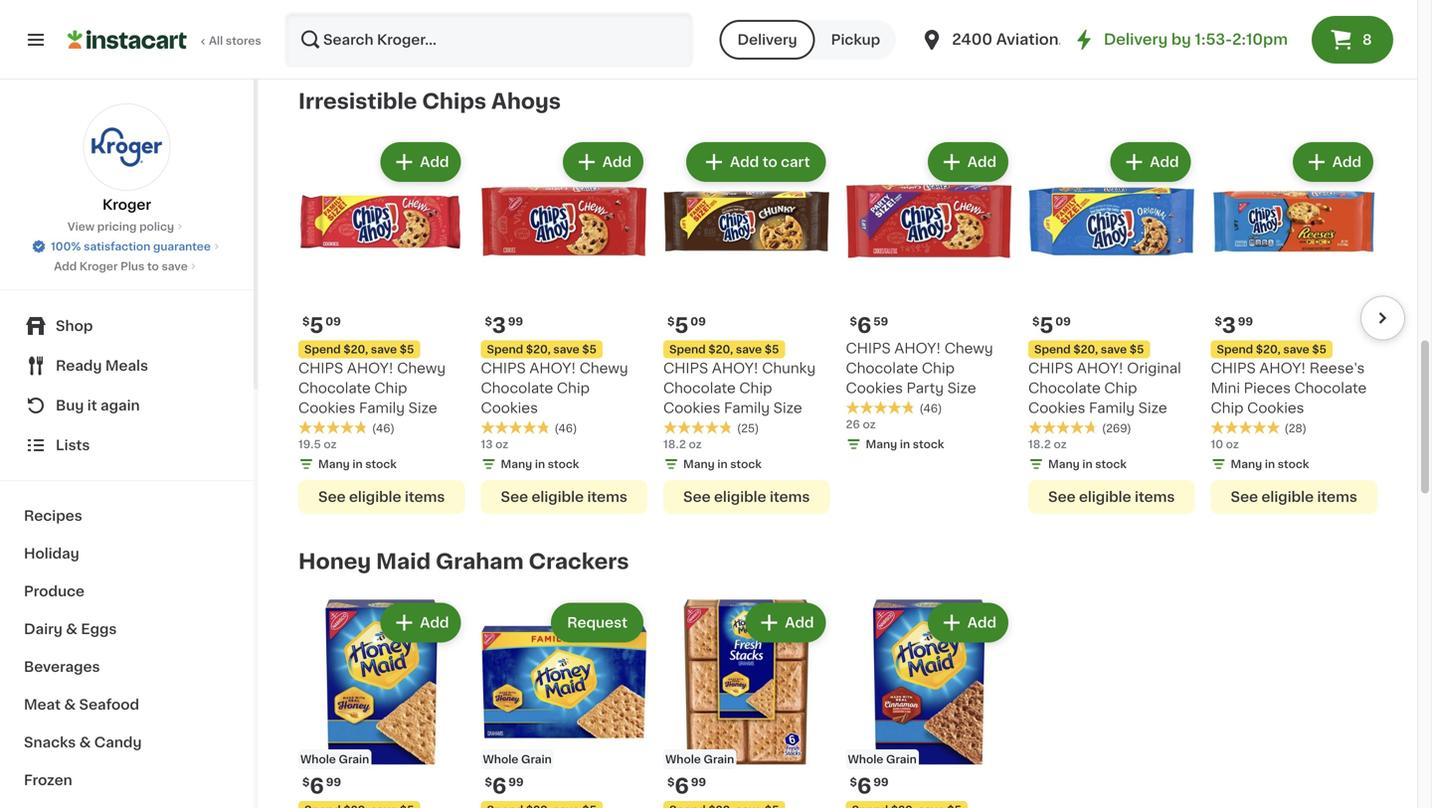 Task type: locate. For each thing, give the bounding box(es) containing it.
1 family from the left
[[359, 402, 405, 416]]

many in stock
[[866, 440, 945, 450], [318, 459, 397, 470], [501, 459, 579, 470], [684, 459, 762, 470], [1049, 459, 1127, 470], [1231, 459, 1310, 470]]

stock down chips ahoy! chewy chocolate chip cookies
[[548, 459, 579, 470]]

chocolate for chips ahoy! chunky chocolate chip cookies family size
[[664, 382, 736, 396]]

eligible down (269)
[[1080, 491, 1132, 505]]

grain
[[339, 755, 369, 766], [521, 755, 552, 766], [704, 755, 735, 766], [887, 755, 917, 766]]

3 $ 5 09 from the left
[[1033, 316, 1071, 337]]

lists
[[56, 439, 90, 453]]

ahoy! inside chips ahoy! chewy chocolate chip cookies
[[530, 362, 576, 376]]

18.2 for chips ahoy! original chocolate chip cookies family size
[[1029, 440, 1052, 450]]

many down 13 oz
[[501, 459, 533, 470]]

family inside chips ahoy! chunky chocolate chip cookies family size
[[724, 402, 770, 416]]

1 horizontal spatial $ 3 99
[[1215, 316, 1254, 337]]

chip
[[922, 362, 955, 376], [375, 382, 407, 396], [557, 382, 590, 396], [740, 382, 773, 396], [1105, 382, 1138, 396], [1211, 402, 1244, 416]]

2 18.2 oz from the left
[[1029, 440, 1067, 450]]

many in stock down 13 oz
[[501, 459, 579, 470]]

chip for chips ahoy! chewy chocolate chip cookies party size
[[922, 362, 955, 376]]

26 oz
[[846, 420, 876, 431]]

1 vertical spatial &
[[64, 699, 76, 712]]

1 spend from the left
[[304, 345, 341, 355]]

1 horizontal spatial 09
[[691, 317, 706, 328]]

0 horizontal spatial 09
[[326, 317, 341, 328]]

ahoy! inside chips ahoy! chunky chocolate chip cookies family size
[[712, 362, 759, 376]]

$ 5 09 up chips ahoy! chewy chocolate chip cookies family size
[[302, 316, 341, 337]]

in for chips ahoy! chunky chocolate chip cookies family size
[[718, 459, 728, 470]]

buy it again
[[56, 399, 140, 413]]

1 horizontal spatial 5
[[675, 316, 689, 337]]

in down chips ahoy! chewy chocolate chip cookies family size
[[353, 459, 363, 470]]

stock down (269)
[[1096, 459, 1127, 470]]

(46) for 3
[[555, 424, 578, 435]]

chocolate inside chips ahoy! chewy chocolate chip cookies family size
[[299, 382, 371, 396]]

oz right 13
[[496, 440, 509, 450]]

kroger up view pricing policy link
[[102, 198, 151, 212]]

&
[[66, 623, 78, 637], [64, 699, 76, 712], [79, 736, 91, 750]]

size inside chips ahoy! original chocolate chip cookies family size
[[1139, 402, 1168, 416]]

many in stock for chips ahoy! chewy chocolate chip cookies party size
[[866, 440, 945, 450]]

spend $20, save $5 up chips ahoy! chewy chocolate chip cookies
[[487, 345, 597, 355]]

100% satisfaction guarantee button
[[31, 235, 223, 255]]

$5 for chips ahoy! original chocolate chip cookies family size
[[1130, 345, 1145, 355]]

oz for chips ahoy! chewy chocolate chip cookies family size
[[324, 440, 337, 450]]

many in stock for chips ahoy! reese's mini pieces chocolate chip cookies
[[1231, 459, 1310, 470]]

2 spend from the left
[[487, 345, 524, 355]]

size inside chips ahoy! chunky chocolate chip cookies family size
[[774, 402, 803, 416]]

ahoy! for chips ahoy! reese's mini pieces chocolate chip cookies
[[1260, 362, 1307, 376]]

dr
[[1063, 32, 1081, 47]]

stock down chips ahoy! chewy chocolate chip cookies family size
[[365, 459, 397, 470]]

6
[[858, 316, 872, 337], [310, 777, 324, 798], [492, 777, 507, 798], [675, 777, 689, 798], [858, 777, 872, 798]]

0 vertical spatial &
[[66, 623, 78, 637]]

family for chewy
[[359, 402, 405, 416]]

3 whole from the left
[[666, 755, 701, 766]]

4 whole from the left
[[848, 755, 884, 766]]

09 for chips ahoy! original chocolate chip cookies family size
[[1056, 317, 1071, 328]]

$20, up chips ahoy! chunky chocolate chip cookies family size
[[709, 345, 734, 355]]

$ 5 09 up chips ahoy! chunky chocolate chip cookies family size
[[668, 316, 706, 337]]

2 family from the left
[[724, 402, 770, 416]]

09 up chips ahoy! chewy chocolate chip cookies family size
[[326, 317, 341, 328]]

chips inside chips ahoy! original chocolate chip cookies family size
[[1029, 362, 1074, 376]]

5 for chips ahoy! chunky chocolate chip cookies family size
[[675, 316, 689, 337]]

in for chips ahoy! chewy chocolate chip cookies party size
[[900, 440, 911, 450]]

3 whole grain from the left
[[666, 755, 735, 766]]

chips ahoy! chunky chocolate chip cookies family size
[[664, 362, 816, 416]]

shop
[[56, 319, 93, 333]]

$ 5 09 up chips ahoy! original chocolate chip cookies family size
[[1033, 316, 1071, 337]]

spend $20, save $5 for chips ahoy! chewy chocolate chip cookies family size
[[304, 345, 414, 355]]

oz for chips ahoy! original chocolate chip cookies family size
[[1054, 440, 1067, 450]]

2 18.2 from the left
[[1029, 440, 1052, 450]]

09 up chips ahoy! chunky chocolate chip cookies family size
[[691, 317, 706, 328]]

eligible up crackers
[[532, 491, 584, 505]]

see eligible items down (28)
[[1231, 491, 1358, 505]]

meat
[[24, 699, 61, 712]]

& for meat
[[64, 699, 76, 712]]

$5 up reese's
[[1313, 345, 1327, 355]]

kroger down the satisfaction
[[79, 261, 118, 272]]

1 grain from the left
[[339, 755, 369, 766]]

see eligible items for chips ahoy! reese's mini pieces chocolate chip cookies
[[1231, 491, 1358, 505]]

0 horizontal spatial 3
[[492, 316, 506, 337]]

chip for chips ahoy! chewy chocolate chip cookies
[[557, 382, 590, 396]]

chewy inside chips ahoy! chewy chocolate chip cookies family size
[[397, 362, 446, 376]]

cookies inside chips ahoy! original chocolate chip cookies family size
[[1029, 402, 1086, 416]]

2 3 from the left
[[1223, 316, 1237, 337]]

chips inside chips ahoy! chewy chocolate chip cookies party size
[[846, 342, 891, 356]]

in down pieces
[[1266, 459, 1276, 470]]

spend up mini at the top right
[[1217, 345, 1254, 355]]

0 vertical spatial to
[[763, 155, 778, 169]]

$5
[[400, 345, 414, 355], [582, 345, 597, 355], [765, 345, 779, 355], [1130, 345, 1145, 355], [1313, 345, 1327, 355]]

(46) down chips ahoy! chewy chocolate chip cookies family size
[[372, 424, 395, 435]]

see eligible items down (25)
[[684, 491, 810, 505]]

save for chips ahoy! original chocolate chip cookies family size
[[1101, 345, 1128, 355]]

family for original
[[1090, 402, 1135, 416]]

many for chips ahoy! reese's mini pieces chocolate chip cookies
[[1231, 459, 1263, 470]]

ahoy!
[[895, 342, 942, 356], [347, 362, 394, 376], [530, 362, 576, 376], [712, 362, 759, 376], [1078, 362, 1124, 376], [1260, 362, 1307, 376]]

see eligible items up maid
[[318, 491, 445, 505]]

★★★★★
[[846, 401, 916, 415], [846, 401, 916, 415], [299, 421, 368, 435], [299, 421, 368, 435], [481, 421, 551, 435], [481, 421, 551, 435], [664, 421, 733, 435], [664, 421, 733, 435], [1029, 421, 1099, 435], [1029, 421, 1099, 435], [1211, 421, 1281, 435], [1211, 421, 1281, 435]]

cookies for chips ahoy! chewy chocolate chip cookies party size
[[846, 382, 903, 396]]

spend $20, save $5
[[304, 345, 414, 355], [487, 345, 597, 355], [670, 345, 779, 355], [1035, 345, 1145, 355], [1217, 345, 1327, 355]]

many for chips ahoy! chunky chocolate chip cookies family size
[[684, 459, 715, 470]]

18.2
[[664, 440, 686, 450], [1029, 440, 1052, 450]]

5 $20, from the left
[[1257, 345, 1281, 355]]

meals
[[105, 359, 148, 373]]

2 horizontal spatial family
[[1090, 402, 1135, 416]]

save up chips ahoy! chunky chocolate chip cookies family size
[[736, 345, 762, 355]]

chewy for 5
[[397, 362, 446, 376]]

$20, up chips ahoy! chewy chocolate chip cookies
[[526, 345, 551, 355]]

in down chips ahoy! original chocolate chip cookies family size
[[1083, 459, 1093, 470]]

1 horizontal spatial to
[[763, 155, 778, 169]]

save up chips ahoy! chewy chocolate chip cookies
[[554, 345, 580, 355]]

Search field
[[287, 14, 692, 66]]

1 horizontal spatial 18.2
[[1029, 440, 1052, 450]]

5 for chips ahoy! original chocolate chip cookies family size
[[1040, 316, 1054, 337]]

ahoy! inside chips ahoy! original chocolate chip cookies family size
[[1078, 362, 1124, 376]]

4 $ 6 99 from the left
[[850, 777, 889, 798]]

0 vertical spatial item carousel region
[[271, 131, 1406, 527]]

1 18.2 from the left
[[664, 440, 686, 450]]

cookies inside chips ahoy! chewy chocolate chip cookies party size
[[846, 382, 903, 396]]

beverages
[[24, 661, 100, 675]]

seafood
[[79, 699, 139, 712]]

(46)
[[920, 404, 943, 415], [372, 424, 395, 435], [555, 424, 578, 435]]

stock down (25)
[[731, 459, 762, 470]]

chip for chips ahoy! original chocolate chip cookies family size
[[1105, 382, 1138, 396]]

many down 26 oz
[[866, 440, 898, 450]]

stock for chips ahoy! chewy chocolate chip cookies
[[548, 459, 579, 470]]

1 $ 3 99 from the left
[[485, 316, 523, 337]]

99
[[508, 317, 523, 328], [1239, 317, 1254, 328], [326, 778, 341, 789], [509, 778, 524, 789], [691, 778, 707, 789], [874, 778, 889, 789]]

chip inside chips ahoy! chewy chocolate chip cookies
[[557, 382, 590, 396]]

2 5 from the left
[[675, 316, 689, 337]]

2 horizontal spatial 5
[[1040, 316, 1054, 337]]

many down 19.5 oz
[[318, 459, 350, 470]]

18.2 oz down chips ahoy! original chocolate chip cookies family size
[[1029, 440, 1067, 450]]

0 horizontal spatial 5
[[310, 316, 324, 337]]

item carousel region for honey maid graham crackers
[[271, 592, 1378, 809]]

oz right 10
[[1227, 440, 1240, 450]]

& left eggs on the bottom of the page
[[66, 623, 78, 637]]

to left cart
[[763, 155, 778, 169]]

see eligible items for chips ahoy! original chocolate chip cookies family size
[[1049, 491, 1176, 505]]

cookies for chips ahoy! chunky chocolate chip cookies family size
[[664, 402, 721, 416]]

request button
[[553, 606, 642, 641]]

1 horizontal spatial $ 5 09
[[668, 316, 706, 337]]

oz down chips ahoy! chunky chocolate chip cookies family size
[[689, 440, 702, 450]]

in for chips ahoy! reese's mini pieces chocolate chip cookies
[[1266, 459, 1276, 470]]

oz for chips ahoy! reese's mini pieces chocolate chip cookies
[[1227, 440, 1240, 450]]

size for chips ahoy! chewy chocolate chip cookies family size
[[409, 402, 437, 416]]

many in stock down (25)
[[684, 459, 762, 470]]

1 vertical spatial kroger
[[79, 261, 118, 272]]

None search field
[[285, 12, 694, 68]]

in down party
[[900, 440, 911, 450]]

stock down (28)
[[1278, 459, 1310, 470]]

chip inside chips ahoy! reese's mini pieces chocolate chip cookies
[[1211, 402, 1244, 416]]

eligible
[[714, 6, 767, 20], [349, 10, 402, 24], [897, 10, 949, 24], [1262, 30, 1315, 44], [349, 491, 402, 505], [532, 491, 584, 505], [714, 491, 767, 505], [1080, 491, 1132, 505], [1262, 491, 1315, 505]]

0 vertical spatial kroger
[[102, 198, 151, 212]]

stock for chips ahoy! chewy chocolate chip cookies family size
[[365, 459, 397, 470]]

many in stock down (269)
[[1049, 459, 1127, 470]]

frozen link
[[12, 762, 242, 800]]

2 spend $20, save $5 from the left
[[487, 345, 597, 355]]

2 item carousel region from the top
[[271, 592, 1378, 809]]

recipes
[[24, 509, 82, 523]]

item carousel region containing 5
[[271, 131, 1406, 527]]

oz right 19.5
[[324, 440, 337, 450]]

ahoys
[[492, 91, 561, 112]]

(46) down chips ahoy! chewy chocolate chip cookies
[[555, 424, 578, 435]]

spend up chips ahoy! chunky chocolate chip cookies family size
[[670, 345, 706, 355]]

save for chips ahoy! chewy chocolate chip cookies family size
[[371, 345, 397, 355]]

item carousel region containing 6
[[271, 592, 1378, 809]]

2 09 from the left
[[691, 317, 706, 328]]

$20, up pieces
[[1257, 345, 1281, 355]]

ahoy! inside chips ahoy! reese's mini pieces chocolate chip cookies
[[1260, 362, 1307, 376]]

1 whole from the left
[[301, 755, 336, 766]]

in for chips ahoy! chewy chocolate chip cookies family size
[[353, 459, 363, 470]]

eligible down (28)
[[1262, 491, 1315, 505]]

$20, for chips ahoy! chunky chocolate chip cookies family size
[[709, 345, 734, 355]]

produce
[[24, 585, 85, 599]]

2 $ 3 99 from the left
[[1215, 316, 1254, 337]]

5 $5 from the left
[[1313, 345, 1327, 355]]

spend $20, save $5 up chips ahoy! chewy chocolate chip cookies family size
[[304, 345, 414, 355]]

meat & seafood
[[24, 699, 139, 712]]

ahoy! inside chips ahoy! chewy chocolate chip cookies family size
[[347, 362, 394, 376]]

ahoy! inside chips ahoy! chewy chocolate chip cookies party size
[[895, 342, 942, 356]]

1 horizontal spatial 3
[[1223, 316, 1237, 337]]

5 up chips ahoy! original chocolate chip cookies family size
[[1040, 316, 1054, 337]]

$5 up chips ahoy! chewy chocolate chip cookies
[[582, 345, 597, 355]]

product group
[[299, 139, 465, 515], [481, 139, 648, 515], [664, 139, 830, 515], [846, 139, 1013, 457], [1029, 139, 1196, 515], [1211, 139, 1378, 515], [299, 600, 465, 809], [481, 600, 648, 809], [664, 600, 830, 809], [846, 600, 1013, 809]]

see eligible items down (269)
[[1049, 491, 1176, 505]]

3 $5 from the left
[[765, 345, 779, 355]]

in down chips ahoy! chunky chocolate chip cookies family size
[[718, 459, 728, 470]]

policy
[[139, 221, 174, 232]]

4 spend from the left
[[1035, 345, 1071, 355]]

1 $ 5 09 from the left
[[302, 316, 341, 337]]

stock down party
[[913, 440, 945, 450]]

service type group
[[720, 20, 897, 60]]

chewy inside chips ahoy! chewy chocolate chip cookies
[[580, 362, 629, 376]]

$5 up chips ahoy! chewy chocolate chip cookies family size
[[400, 345, 414, 355]]

eggs
[[81, 623, 117, 637]]

18.2 down chips ahoy! chunky chocolate chip cookies family size
[[664, 440, 686, 450]]

many in stock for chips ahoy! chewy chocolate chip cookies
[[501, 459, 579, 470]]

4 $5 from the left
[[1130, 345, 1145, 355]]

1 horizontal spatial (46)
[[555, 424, 578, 435]]

0 horizontal spatial 18.2 oz
[[664, 440, 702, 450]]

mini
[[1211, 382, 1241, 396]]

many for chips ahoy! chewy chocolate chip cookies family size
[[318, 459, 350, 470]]

3 5 from the left
[[1040, 316, 1054, 337]]

cookies inside chips ahoy! reese's mini pieces chocolate chip cookies
[[1248, 402, 1305, 416]]

18.2 down chips ahoy! original chocolate chip cookies family size
[[1029, 440, 1052, 450]]

spend $20, save $5 up pieces
[[1217, 345, 1327, 355]]

many down chips ahoy! chunky chocolate chip cookies family size
[[684, 459, 715, 470]]

1 vertical spatial item carousel region
[[271, 592, 1378, 809]]

$ 3 99 up chips ahoy! chewy chocolate chip cookies
[[485, 316, 523, 337]]

4 $20, from the left
[[1074, 345, 1099, 355]]

chewy
[[945, 342, 994, 356], [397, 362, 446, 376], [580, 362, 629, 376]]

many in stock down 19.5 oz
[[318, 459, 397, 470]]

item carousel region for irresistible chips ahoys
[[271, 131, 1406, 527]]

eligible right the 1:53- at the right top
[[1262, 30, 1315, 44]]

many in stock for chips ahoy! chewy chocolate chip cookies family size
[[318, 459, 397, 470]]

cookies inside chips ahoy! chunky chocolate chip cookies family size
[[664, 402, 721, 416]]

items
[[770, 6, 810, 20], [405, 10, 445, 24], [953, 10, 993, 24], [1318, 30, 1358, 44], [405, 491, 445, 505], [588, 491, 628, 505], [770, 491, 810, 505], [1135, 491, 1176, 505], [1318, 491, 1358, 505]]

1 $5 from the left
[[400, 345, 414, 355]]

0 horizontal spatial delivery
[[738, 33, 798, 47]]

produce link
[[12, 573, 242, 611]]

09
[[326, 317, 341, 328], [691, 317, 706, 328], [1056, 317, 1071, 328]]

1 horizontal spatial family
[[724, 402, 770, 416]]

save up chips ahoy! chewy chocolate chip cookies family size
[[371, 345, 397, 355]]

chips inside chips ahoy! chewy chocolate chip cookies family size
[[299, 362, 344, 376]]

3 up mini at the top right
[[1223, 316, 1237, 337]]

2 horizontal spatial 09
[[1056, 317, 1071, 328]]

oz right the 26
[[863, 420, 876, 431]]

0 horizontal spatial $ 5 09
[[302, 316, 341, 337]]

0 horizontal spatial 18.2
[[664, 440, 686, 450]]

5 spend $20, save $5 from the left
[[1217, 345, 1327, 355]]

chip inside chips ahoy! original chocolate chip cookies family size
[[1105, 382, 1138, 396]]

$ 3 99 up mini at the top right
[[1215, 316, 1254, 337]]

add inside 'button'
[[730, 155, 760, 169]]

oz down chips ahoy! original chocolate chip cookies family size
[[1054, 440, 1067, 450]]

kroger inside add kroger plus to save link
[[79, 261, 118, 272]]

spend up chips ahoy! chewy chocolate chip cookies
[[487, 345, 524, 355]]

family inside chips ahoy! chewy chocolate chip cookies family size
[[359, 402, 405, 416]]

see
[[684, 6, 711, 20], [318, 10, 346, 24], [866, 10, 894, 24], [1231, 30, 1259, 44], [318, 491, 346, 505], [501, 491, 528, 505], [684, 491, 711, 505], [1049, 491, 1076, 505], [1231, 491, 1259, 505]]

chip inside chips ahoy! chewy chocolate chip cookies family size
[[375, 382, 407, 396]]

$5 for chips ahoy! chunky chocolate chip cookies family size
[[765, 345, 779, 355]]

spend $20, save $5 for chips ahoy! reese's mini pieces chocolate chip cookies
[[1217, 345, 1327, 355]]

$ 5 09 for chips ahoy! chewy chocolate chip cookies family size
[[302, 316, 341, 337]]

spend up chips ahoy! original chocolate chip cookies family size
[[1035, 345, 1071, 355]]

2 vertical spatial &
[[79, 736, 91, 750]]

0 horizontal spatial chewy
[[397, 362, 446, 376]]

many for chips ahoy! original chocolate chip cookies family size
[[1049, 459, 1080, 470]]

see eligible items left 8
[[1231, 30, 1358, 44]]

$5 up original
[[1130, 345, 1145, 355]]

3
[[492, 316, 506, 337], [1223, 316, 1237, 337]]

5 up chips ahoy! chunky chocolate chip cookies family size
[[675, 316, 689, 337]]

$ 3 99 for chips ahoy! reese's mini pieces chocolate chip cookies
[[1215, 316, 1254, 337]]

3 up chips ahoy! chewy chocolate chip cookies
[[492, 316, 506, 337]]

1 horizontal spatial delivery
[[1104, 32, 1168, 47]]

eligible up "irresistible"
[[349, 10, 402, 24]]

1 3 from the left
[[492, 316, 506, 337]]

2 $ 5 09 from the left
[[668, 316, 706, 337]]

delivery left by
[[1104, 32, 1168, 47]]

0 horizontal spatial family
[[359, 402, 405, 416]]

1 horizontal spatial chewy
[[580, 362, 629, 376]]

see eligible items for chips ahoy! chewy chocolate chip cookies family size
[[318, 491, 445, 505]]

1 5 from the left
[[310, 316, 324, 337]]

chips for chips ahoy! reese's mini pieces chocolate chip cookies
[[1211, 362, 1257, 376]]

chocolate inside chips ahoy! chewy chocolate chip cookies
[[481, 382, 554, 396]]

spend $20, save $5 up chips ahoy! original chocolate chip cookies family size
[[1035, 345, 1145, 355]]

0 horizontal spatial (46)
[[372, 424, 395, 435]]

many down 10 oz
[[1231, 459, 1263, 470]]

item carousel region
[[271, 131, 1406, 527], [271, 592, 1378, 809]]

many down chips ahoy! original chocolate chip cookies family size
[[1049, 459, 1080, 470]]

09 up chips ahoy! original chocolate chip cookies family size
[[1056, 317, 1071, 328]]

chip inside chips ahoy! chewy chocolate chip cookies party size
[[922, 362, 955, 376]]

1 $20, from the left
[[344, 345, 368, 355]]

100%
[[51, 241, 81, 252]]

5 spend from the left
[[1217, 345, 1254, 355]]

pricing
[[97, 221, 137, 232]]

1 horizontal spatial 18.2 oz
[[1029, 440, 1067, 450]]

2 $5 from the left
[[582, 345, 597, 355]]

5 up chips ahoy! chewy chocolate chip cookies family size
[[310, 316, 324, 337]]

(46) down party
[[920, 404, 943, 415]]

chocolate inside chips ahoy! chewy chocolate chip cookies party size
[[846, 362, 919, 376]]

& right meat
[[64, 699, 76, 712]]

0 horizontal spatial $ 3 99
[[485, 316, 523, 337]]

spend
[[304, 345, 341, 355], [487, 345, 524, 355], [670, 345, 706, 355], [1035, 345, 1071, 355], [1217, 345, 1254, 355]]

$5 for chips ahoy! chewy chocolate chip cookies family size
[[400, 345, 414, 355]]

3 $ 6 99 from the left
[[668, 777, 707, 798]]

delivery for delivery
[[738, 33, 798, 47]]

chocolate for chips ahoy! chewy chocolate chip cookies family size
[[299, 382, 371, 396]]

add kroger plus to save link
[[54, 259, 200, 275]]

3 for chips ahoy! chewy chocolate chip cookies
[[492, 316, 506, 337]]

chips for chips ahoy! chunky chocolate chip cookies family size
[[664, 362, 709, 376]]

chocolate inside chips ahoy! chunky chocolate chip cookies family size
[[664, 382, 736, 396]]

spend $20, save $5 for chips ahoy! original chocolate chip cookies family size
[[1035, 345, 1145, 355]]

chips inside chips ahoy! reese's mini pieces chocolate chip cookies
[[1211, 362, 1257, 376]]

snacks & candy
[[24, 736, 142, 750]]

many in stock down (28)
[[1231, 459, 1310, 470]]

see eligible items for chips ahoy! chewy chocolate chip cookies
[[501, 491, 628, 505]]

oz
[[863, 420, 876, 431], [324, 440, 337, 450], [496, 440, 509, 450], [689, 440, 702, 450], [1054, 440, 1067, 450], [1227, 440, 1240, 450]]

1 spend $20, save $5 from the left
[[304, 345, 414, 355]]

family inside chips ahoy! original chocolate chip cookies family size
[[1090, 402, 1135, 416]]

chips inside chips ahoy! chunky chocolate chip cookies family size
[[664, 362, 709, 376]]

18.2 oz down chips ahoy! chunky chocolate chip cookies family size
[[664, 440, 702, 450]]

delivery by 1:53-2:10pm link
[[1072, 28, 1289, 52]]

2 horizontal spatial $ 5 09
[[1033, 316, 1071, 337]]

size for chips ahoy! chewy chocolate chip cookies party size
[[948, 382, 977, 396]]

chocolate for chips ahoy! chewy chocolate chip cookies
[[481, 382, 554, 396]]

cookies inside chips ahoy! chewy chocolate chip cookies family size
[[299, 402, 356, 416]]

instacart logo image
[[68, 28, 187, 52]]

save up chips ahoy! original chocolate chip cookies family size
[[1101, 345, 1128, 355]]

3 spend from the left
[[670, 345, 706, 355]]

ahoy! for chips ahoy! chewy chocolate chip cookies party size
[[895, 342, 942, 356]]

cookies inside chips ahoy! chewy chocolate chip cookies
[[481, 402, 538, 416]]

see eligible items up crackers
[[501, 491, 628, 505]]

many in stock for chips ahoy! chunky chocolate chip cookies family size
[[684, 459, 762, 470]]

size for chips ahoy! chunky chocolate chip cookies family size
[[774, 402, 803, 416]]

meat & seafood link
[[12, 687, 242, 724]]

in down chips ahoy! chewy chocolate chip cookies
[[535, 459, 545, 470]]

& left candy
[[79, 736, 91, 750]]

chips inside chips ahoy! chewy chocolate chip cookies
[[481, 362, 526, 376]]

snacks & candy link
[[12, 724, 242, 762]]

spend $20, save $5 up chips ahoy! chunky chocolate chip cookies family size
[[670, 345, 779, 355]]

in for chips ahoy! original chocolate chip cookies family size
[[1083, 459, 1093, 470]]

chips ahoy! original chocolate chip cookies family size
[[1029, 362, 1182, 416]]

kroger logo image
[[83, 103, 171, 191]]

$ 3 99 for chips ahoy! chewy chocolate chip cookies
[[485, 316, 523, 337]]

3 $20, from the left
[[709, 345, 734, 355]]

eligible down (25)
[[714, 491, 767, 505]]

4 spend $20, save $5 from the left
[[1035, 345, 1145, 355]]

cart
[[781, 155, 810, 169]]

many
[[866, 440, 898, 450], [318, 459, 350, 470], [501, 459, 533, 470], [684, 459, 715, 470], [1049, 459, 1080, 470], [1231, 459, 1263, 470]]

oz for chips ahoy! chunky chocolate chip cookies family size
[[689, 440, 702, 450]]

see eligible items for chips ahoy! chunky chocolate chip cookies family size
[[684, 491, 810, 505]]

3 family from the left
[[1090, 402, 1135, 416]]

3 spend $20, save $5 from the left
[[670, 345, 779, 355]]

size inside chips ahoy! chewy chocolate chip cookies family size
[[409, 402, 437, 416]]

$5 up chunky
[[765, 345, 779, 355]]

1 item carousel region from the top
[[271, 131, 1406, 527]]

oz for chips ahoy! chewy chocolate chip cookies
[[496, 440, 509, 450]]

pickup
[[832, 33, 881, 47]]

chips ahoy! chewy chocolate chip cookies
[[481, 362, 629, 416]]

$20, up chips ahoy! original chocolate chip cookies family size
[[1074, 345, 1099, 355]]

0 horizontal spatial to
[[147, 261, 159, 272]]

5
[[310, 316, 324, 337], [675, 316, 689, 337], [1040, 316, 1054, 337]]

chip inside chips ahoy! chunky chocolate chip cookies family size
[[740, 382, 773, 396]]

1 09 from the left
[[326, 317, 341, 328]]

& for snacks
[[79, 736, 91, 750]]

whole grain
[[301, 755, 369, 766], [483, 755, 552, 766], [666, 755, 735, 766], [848, 755, 917, 766]]

family
[[359, 402, 405, 416], [724, 402, 770, 416], [1090, 402, 1135, 416]]

size inside chips ahoy! chewy chocolate chip cookies party size
[[948, 382, 977, 396]]

2:10pm
[[1233, 32, 1289, 47]]

in
[[900, 440, 911, 450], [353, 459, 363, 470], [535, 459, 545, 470], [718, 459, 728, 470], [1083, 459, 1093, 470], [1266, 459, 1276, 470]]

to right the plus
[[147, 261, 159, 272]]

$20, up chips ahoy! chewy chocolate chip cookies family size
[[344, 345, 368, 355]]

2 $20, from the left
[[526, 345, 551, 355]]

many in stock down 26 oz
[[866, 440, 945, 450]]

dairy & eggs
[[24, 623, 117, 637]]

delivery
[[1104, 32, 1168, 47], [738, 33, 798, 47]]

ready meals button
[[12, 346, 242, 386]]

2 horizontal spatial chewy
[[945, 342, 994, 356]]

3 09 from the left
[[1056, 317, 1071, 328]]

save up chips ahoy! reese's mini pieces chocolate chip cookies
[[1284, 345, 1310, 355]]

chocolate inside chips ahoy! original chocolate chip cookies family size
[[1029, 382, 1101, 396]]

delivery down the "see eligible items see eligible items"
[[738, 33, 798, 47]]

delivery inside button
[[738, 33, 798, 47]]

ahoy! for chips ahoy! original chocolate chip cookies family size
[[1078, 362, 1124, 376]]

stock for chips ahoy! chunky chocolate chip cookies family size
[[731, 459, 762, 470]]

see eligible items up "irresistible"
[[318, 10, 445, 24]]

2400 aviation dr button
[[921, 12, 1081, 68]]

1 18.2 oz from the left
[[664, 440, 702, 450]]

add
[[420, 155, 449, 169], [603, 155, 632, 169], [730, 155, 760, 169], [968, 155, 997, 169], [1151, 155, 1180, 169], [1333, 155, 1362, 169], [54, 261, 77, 272], [420, 617, 449, 631], [785, 617, 814, 631], [968, 617, 997, 631]]



Task type: describe. For each thing, give the bounding box(es) containing it.
aviation
[[997, 32, 1059, 47]]

1 whole grain from the left
[[301, 755, 369, 766]]

chips for chips ahoy! original chocolate chip cookies family size
[[1029, 362, 1074, 376]]

spend for chips ahoy! reese's mini pieces chocolate chip cookies
[[1217, 345, 1254, 355]]

cookies for chips ahoy! chewy chocolate chip cookies family size
[[299, 402, 356, 416]]

pieces
[[1244, 382, 1292, 396]]

reese's
[[1310, 362, 1366, 376]]

8 button
[[1312, 16, 1394, 64]]

ready meals
[[56, 359, 148, 373]]

ahoy! for chips ahoy! chunky chocolate chip cookies family size
[[712, 362, 759, 376]]

satisfaction
[[84, 241, 151, 252]]

irresistible
[[299, 91, 417, 112]]

honey maid graham crackers
[[299, 552, 629, 573]]

recipes link
[[12, 498, 242, 535]]

save down guarantee
[[162, 261, 188, 272]]

19.5 oz
[[299, 440, 337, 450]]

1 $ 6 99 from the left
[[302, 777, 341, 798]]

holiday link
[[12, 535, 242, 573]]

many in stock for chips ahoy! original chocolate chip cookies family size
[[1049, 459, 1127, 470]]

$20, for chips ahoy! chewy chocolate chip cookies
[[526, 345, 551, 355]]

spend for chips ahoy! chunky chocolate chip cookies family size
[[670, 345, 706, 355]]

2400 aviation dr
[[952, 32, 1081, 47]]

dairy
[[24, 623, 63, 637]]

(25)
[[737, 424, 760, 435]]

all stores
[[209, 35, 261, 46]]

maid
[[376, 552, 431, 573]]

ahoy! for chips ahoy! chewy chocolate chip cookies family size
[[347, 362, 394, 376]]

many for chips ahoy! chewy chocolate chip cookies party size
[[866, 440, 898, 450]]

view
[[68, 221, 95, 232]]

candy
[[94, 736, 142, 750]]

cookies for chips ahoy! chewy chocolate chip cookies
[[481, 402, 538, 416]]

again
[[101, 399, 140, 413]]

delivery for delivery by 1:53-2:10pm
[[1104, 32, 1168, 47]]

lists link
[[12, 426, 242, 466]]

kroger inside 'kroger' 'link'
[[102, 198, 151, 212]]

spend for chips ahoy! original chocolate chip cookies family size
[[1035, 345, 1071, 355]]

4 whole grain from the left
[[848, 755, 917, 766]]

10
[[1211, 440, 1224, 450]]

view pricing policy link
[[68, 219, 186, 235]]

59
[[874, 317, 889, 328]]

chewy inside chips ahoy! chewy chocolate chip cookies party size
[[945, 342, 994, 356]]

chips for chips ahoy! chewy chocolate chip cookies family size
[[299, 362, 344, 376]]

see eligible items see eligible items
[[684, 6, 993, 24]]

spend for chips ahoy! chewy chocolate chip cookies family size
[[304, 345, 341, 355]]

$20, for chips ahoy! reese's mini pieces chocolate chip cookies
[[1257, 345, 1281, 355]]

100% satisfaction guarantee
[[51, 241, 211, 252]]

18.2 for chips ahoy! chunky chocolate chip cookies family size
[[664, 440, 686, 450]]

chips for chips ahoy! chewy chocolate chip cookies
[[481, 362, 526, 376]]

1 vertical spatial to
[[147, 261, 159, 272]]

dairy & eggs link
[[12, 611, 242, 649]]

chips for chips ahoy! chewy chocolate chip cookies party size
[[846, 342, 891, 356]]

$ 5 09 for chips ahoy! original chocolate chip cookies family size
[[1033, 316, 1071, 337]]

chip for chips ahoy! chewy chocolate chip cookies family size
[[375, 382, 407, 396]]

chips ahoy! chewy chocolate chip cookies party size
[[846, 342, 994, 396]]

delivery button
[[720, 20, 816, 60]]

2 horizontal spatial (46)
[[920, 404, 943, 415]]

spend for chips ahoy! chewy chocolate chip cookies
[[487, 345, 524, 355]]

buy it again link
[[12, 386, 242, 426]]

ready
[[56, 359, 102, 373]]

save for chips ahoy! chewy chocolate chip cookies
[[554, 345, 580, 355]]

spend $20, save $5 for chips ahoy! chunky chocolate chip cookies family size
[[670, 345, 779, 355]]

it
[[87, 399, 97, 413]]

ready meals link
[[12, 346, 242, 386]]

$ inside $ 6 59
[[850, 317, 858, 328]]

stock for chips ahoy! chewy chocolate chip cookies party size
[[913, 440, 945, 450]]

2 grain from the left
[[521, 755, 552, 766]]

1:53-
[[1195, 32, 1233, 47]]

chip for chips ahoy! chunky chocolate chip cookies family size
[[740, 382, 773, 396]]

eligible up maid
[[349, 491, 402, 505]]

5 for chips ahoy! chewy chocolate chip cookies family size
[[310, 316, 324, 337]]

many for chips ahoy! chewy chocolate chip cookies
[[501, 459, 533, 470]]

3 grain from the left
[[704, 755, 735, 766]]

add to cart
[[730, 155, 810, 169]]

graham
[[436, 552, 524, 573]]

shop link
[[12, 306, 242, 346]]

view pricing policy
[[68, 221, 174, 232]]

crackers
[[529, 552, 629, 573]]

plus
[[120, 261, 145, 272]]

2 whole from the left
[[483, 755, 519, 766]]

buy
[[56, 399, 84, 413]]

4 grain from the left
[[887, 755, 917, 766]]

irresistible chips ahoys
[[299, 91, 561, 112]]

18.2 oz for chips ahoy! chunky chocolate chip cookies family size
[[664, 440, 702, 450]]

13 oz
[[481, 440, 509, 450]]

request
[[567, 617, 628, 631]]

oz for chips ahoy! chewy chocolate chip cookies party size
[[863, 420, 876, 431]]

chocolate for chips ahoy! original chocolate chip cookies family size
[[1029, 382, 1101, 396]]

stores
[[226, 35, 261, 46]]

09 for chips ahoy! chewy chocolate chip cookies family size
[[326, 317, 341, 328]]

stock for chips ahoy! reese's mini pieces chocolate chip cookies
[[1278, 459, 1310, 470]]

eligible right "pickup" button on the top right
[[897, 10, 949, 24]]

add kroger plus to save
[[54, 261, 188, 272]]

original
[[1128, 362, 1182, 376]]

2 whole grain from the left
[[483, 755, 552, 766]]

beverages link
[[12, 649, 242, 687]]

ahoy! for chips ahoy! chewy chocolate chip cookies
[[530, 362, 576, 376]]

(46) for 5
[[372, 424, 395, 435]]

chocolate inside chips ahoy! reese's mini pieces chocolate chip cookies
[[1295, 382, 1368, 396]]

snacks
[[24, 736, 76, 750]]

guarantee
[[153, 241, 211, 252]]

26
[[846, 420, 861, 431]]

$ 5 09 for chips ahoy! chunky chocolate chip cookies family size
[[668, 316, 706, 337]]

holiday
[[24, 547, 79, 561]]

by
[[1172, 32, 1192, 47]]

09 for chips ahoy! chunky chocolate chip cookies family size
[[691, 317, 706, 328]]

2400
[[952, 32, 993, 47]]

$ 6 59
[[850, 316, 889, 337]]

all
[[209, 35, 223, 46]]

party
[[907, 382, 944, 396]]

eligible up delivery button
[[714, 6, 767, 20]]

(269)
[[1103, 424, 1132, 435]]

chips
[[422, 91, 487, 112]]

size for chips ahoy! original chocolate chip cookies family size
[[1139, 402, 1168, 416]]

$20, for chips ahoy! chewy chocolate chip cookies family size
[[344, 345, 368, 355]]

pickup button
[[816, 20, 897, 60]]

chewy for 3
[[580, 362, 629, 376]]

add to cart button
[[689, 144, 824, 180]]

stock for chips ahoy! original chocolate chip cookies family size
[[1096, 459, 1127, 470]]

delivery by 1:53-2:10pm
[[1104, 32, 1289, 47]]

18.2 oz for chips ahoy! original chocolate chip cookies family size
[[1029, 440, 1067, 450]]

chunky
[[762, 362, 816, 376]]

$5 for chips ahoy! reese's mini pieces chocolate chip cookies
[[1313, 345, 1327, 355]]

family for chunky
[[724, 402, 770, 416]]

in for chips ahoy! chewy chocolate chip cookies
[[535, 459, 545, 470]]

chocolate for chips ahoy! chewy chocolate chip cookies party size
[[846, 362, 919, 376]]

3 for chips ahoy! reese's mini pieces chocolate chip cookies
[[1223, 316, 1237, 337]]

& for dairy
[[66, 623, 78, 637]]

save for chips ahoy! chunky chocolate chip cookies family size
[[736, 345, 762, 355]]

(28)
[[1285, 424, 1307, 435]]

2 $ 6 99 from the left
[[485, 777, 524, 798]]

frozen
[[24, 774, 72, 788]]

8
[[1363, 33, 1373, 47]]

spend $20, save $5 for chips ahoy! chewy chocolate chip cookies
[[487, 345, 597, 355]]

10 oz
[[1211, 440, 1240, 450]]

save for chips ahoy! reese's mini pieces chocolate chip cookies
[[1284, 345, 1310, 355]]

13
[[481, 440, 493, 450]]

19.5
[[299, 440, 321, 450]]

honey
[[299, 552, 371, 573]]

kroger link
[[83, 103, 171, 215]]

to inside 'button'
[[763, 155, 778, 169]]



Task type: vqa. For each thing, say whether or not it's contained in the screenshot.
CHIPS AHOY! Chewy Chocolate Chip Cookies Party Size AHOY!
yes



